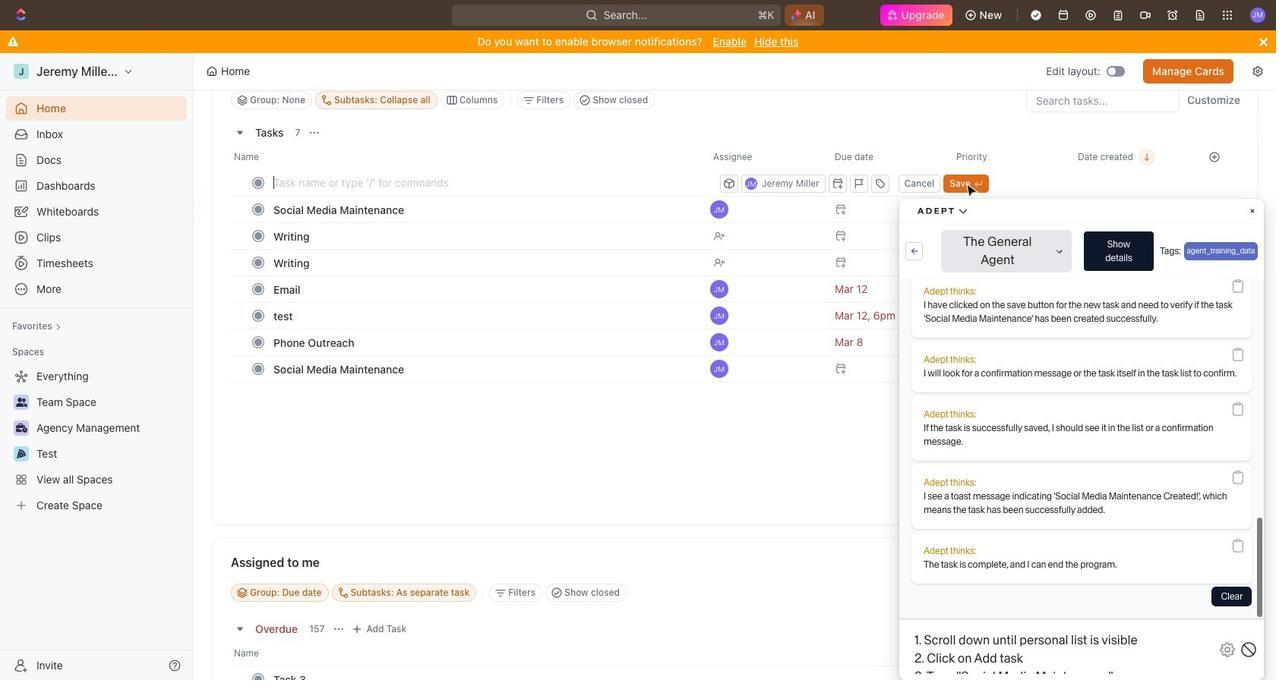 Task type: vqa. For each thing, say whether or not it's contained in the screenshot.
text field
no



Task type: describe. For each thing, give the bounding box(es) containing it.
pizza slice image
[[17, 450, 26, 459]]

Search tasks... text field
[[1028, 582, 1180, 605]]

Task name or type '/' for commands text field
[[274, 170, 717, 195]]

tree inside 'sidebar' navigation
[[6, 365, 187, 518]]



Task type: locate. For each thing, give the bounding box(es) containing it.
set priority image
[[948, 196, 1069, 223]]

jeremy miller's workspace, , element
[[14, 64, 29, 79]]

business time image
[[16, 424, 27, 433]]

tree
[[6, 365, 187, 518]]

sidebar navigation
[[0, 53, 197, 681]]

Search tasks... text field
[[1028, 89, 1180, 112]]

user group image
[[16, 398, 27, 407]]



